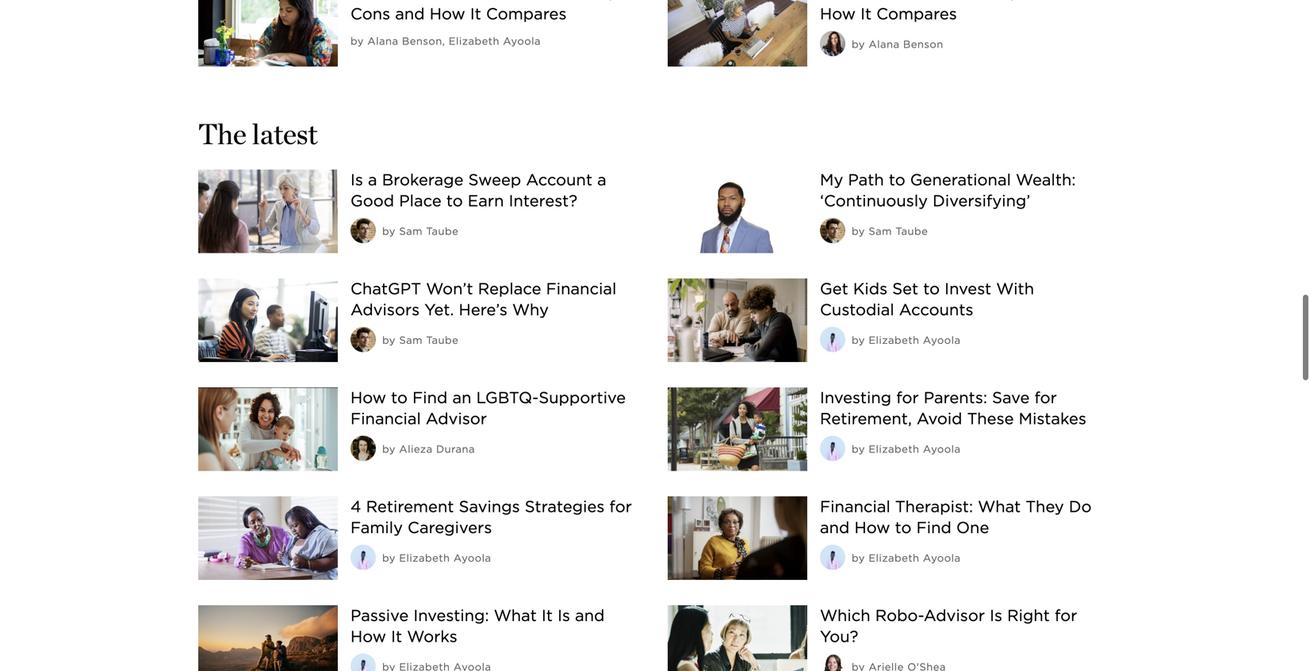 Task type: describe. For each thing, give the bounding box(es) containing it.
my path to generational wealth: 'continuously diversifying' link
[[820, 170, 1076, 210]]

by alana benson
[[852, 38, 944, 51]]

right
[[1008, 607, 1050, 626]]

by for these
[[852, 443, 865, 456]]

by for place
[[382, 225, 396, 237]]

retirement,
[[820, 410, 912, 429]]

investing for parents: save for retirement, avoid these mistakes
[[820, 389, 1087, 429]]

chatgpt won't replace financial advisors yet. here's why link
[[351, 280, 617, 320]]

taube for diversifying'
[[896, 225, 928, 237]]

get
[[820, 280, 849, 299]]

for inside which robo-advisor is right for you?
[[1055, 607, 1078, 626]]

elizabeth down the caregivers
[[399, 553, 450, 565]]

investing:
[[414, 607, 489, 626]]

get kids set to invest with custodial accounts link
[[820, 280, 1035, 320]]

alieza durana link
[[399, 443, 475, 456]]

by for why
[[382, 334, 396, 347]]

by down 'continuously
[[852, 225, 865, 237]]

elizabeth ayoola's profile picture image for 4 retirement savings strategies for family caregivers
[[351, 545, 376, 571]]

investing for parents: save for retirement, avoid these mistakes link
[[820, 389, 1087, 429]]

supportive
[[539, 389, 626, 408]]

sam for diversifying'
[[869, 225, 892, 237]]

accounts
[[899, 301, 974, 320]]

review inside marcus invest review 2024: pros, cons and how it compares
[[463, 0, 520, 3]]

here's
[[459, 301, 508, 320]]

which robo-advisor is right for you?
[[820, 607, 1078, 647]]

by sam taube for here's
[[382, 334, 459, 347]]

with
[[997, 280, 1035, 299]]

is a brokerage sweep account a good place to earn interest?
[[351, 170, 607, 210]]

marcus
[[351, 0, 407, 3]]

strategies
[[525, 498, 605, 517]]

by down the family in the bottom of the page
[[382, 553, 396, 565]]

cons inside titan review 2024: pros, cons and how it compares
[[1020, 0, 1060, 3]]

alieza
[[399, 443, 433, 456]]

sam taube link for here's
[[399, 334, 459, 347]]

passive investing: what it is and how it works link
[[351, 607, 605, 647]]

which
[[820, 607, 871, 626]]

elizabeth ayoola link down marcus invest review 2024: pros, cons and how it compares link
[[449, 35, 541, 47]]

account
[[526, 170, 593, 189]]

save
[[992, 389, 1030, 408]]

savings
[[459, 498, 520, 517]]

sam taube link for good
[[399, 225, 459, 237]]

parents:
[[924, 389, 988, 408]]

by elizabeth ayoola for avoid
[[852, 443, 961, 456]]

the latest
[[198, 117, 318, 151]]

elizabeth ayoola link for to
[[869, 553, 961, 565]]

elizabeth ayoola link down the caregivers
[[399, 553, 491, 565]]

titan review 2024: pros, cons and how it compares
[[820, 0, 1094, 24]]

place
[[399, 191, 442, 210]]

good
[[351, 191, 394, 210]]

passive
[[351, 607, 409, 626]]

path
[[848, 170, 884, 189]]

my
[[820, 170, 844, 189]]

wealth:
[[1016, 170, 1076, 189]]

by alieza durana
[[382, 443, 475, 456]]

by sam taube for diversifying'
[[852, 225, 928, 237]]

advisor inside how to find an lgbtq-supportive financial advisor
[[426, 410, 487, 429]]

do
[[1069, 498, 1092, 517]]

pros, inside marcus invest review 2024: pros, cons and how it compares
[[574, 0, 613, 3]]

ayoola down the caregivers
[[454, 553, 491, 565]]

elizabeth ayoola link for these
[[869, 443, 961, 456]]

4 retirement savings strategies for family caregivers link
[[351, 498, 632, 538]]

which robo-advisor is right for you? link
[[820, 607, 1078, 647]]

sam for here's
[[399, 334, 423, 347]]

financial therapist: what they do and how to find one
[[820, 498, 1092, 538]]

to inside my path to generational wealth: 'continuously diversifying'
[[889, 170, 906, 189]]

and for financial therapist: what they do and how to find one
[[820, 519, 850, 538]]

2024: inside titan review 2024: pros, cons and how it compares
[[926, 0, 971, 3]]

'continuously
[[820, 191, 928, 210]]

sam taube link for diversifying'
[[869, 225, 928, 237]]

how for financial therapist: what they do and how to find one
[[855, 519, 891, 538]]

titan review 2024: pros, cons and how it compares link
[[820, 0, 1094, 24]]

caregivers
[[408, 519, 492, 538]]

these
[[967, 410, 1014, 429]]

ayoola for accounts
[[923, 334, 961, 347]]

an
[[453, 389, 472, 408]]

cons inside marcus invest review 2024: pros, cons and how it compares
[[351, 5, 390, 24]]

elizabeth for to
[[869, 553, 920, 565]]

marcus invest review 2024: pros, cons and how it compares
[[351, 0, 613, 24]]

and for passive investing: what it is and how it works
[[575, 607, 605, 626]]

how for passive investing: what it is and how it works
[[351, 628, 386, 647]]

elizabeth ayoola's profile picture image for passive investing: what it is and how it works
[[351, 655, 376, 672]]

durana
[[436, 443, 475, 456]]

sam taube's profile picture image for my path to generational wealth: 'continuously diversifying'
[[820, 218, 846, 243]]

kids
[[853, 280, 888, 299]]

passive investing: what it is and how it works
[[351, 607, 605, 647]]

titan
[[820, 0, 860, 3]]

you?
[[820, 628, 859, 647]]

one
[[957, 519, 990, 538]]

compares inside marcus invest review 2024: pros, cons and how it compares
[[486, 5, 567, 24]]

lgbtq-
[[476, 389, 539, 408]]

sweep
[[468, 170, 521, 189]]

how inside how to find an lgbtq-supportive financial advisor
[[351, 389, 386, 408]]

for up avoid
[[897, 389, 919, 408]]

they
[[1026, 498, 1064, 517]]

ayoola for to
[[923, 553, 961, 565]]

financial inside financial therapist: what they do and how to find one
[[820, 498, 891, 517]]

won't
[[426, 280, 473, 299]]

therapist:
[[896, 498, 973, 517]]

4
[[351, 498, 361, 517]]

chatgpt
[[351, 280, 421, 299]]

latest
[[252, 117, 318, 151]]



Task type: locate. For each thing, give the bounding box(es) containing it.
2 horizontal spatial is
[[990, 607, 1003, 626]]

advisor
[[426, 410, 487, 429], [924, 607, 985, 626]]

ayoola down financial therapist: what they do and how to find one
[[923, 553, 961, 565]]

0 horizontal spatial benson
[[402, 35, 442, 47]]

what right the investing: at the left bottom of the page
[[494, 607, 537, 626]]

alana down the marcus
[[368, 35, 399, 47]]

0 horizontal spatial alana benson link
[[368, 35, 442, 47]]

sam for good
[[399, 225, 423, 237]]

is inside which robo-advisor is right for you?
[[990, 607, 1003, 626]]

0 vertical spatial financial
[[546, 280, 617, 299]]

sam taube link
[[399, 225, 459, 237], [869, 225, 928, 237], [399, 334, 459, 347]]

elizabeth ayoola's profile picture image for financial therapist: what they do and how to find one
[[820, 545, 846, 571]]

is a brokerage sweep account a good place to earn interest? link
[[351, 170, 607, 210]]

0 horizontal spatial alana
[[368, 35, 399, 47]]

elizabeth for accounts
[[869, 334, 920, 347]]

invest
[[412, 0, 458, 3], [945, 280, 992, 299]]

1 horizontal spatial 2024:
[[926, 0, 971, 3]]

by sam taube down 'continuously
[[852, 225, 928, 237]]

by sam taube
[[382, 225, 459, 237], [852, 225, 928, 237], [382, 334, 459, 347]]

0 vertical spatial invest
[[412, 0, 458, 3]]

by for to
[[852, 553, 865, 565]]

alana
[[368, 35, 399, 47], [869, 38, 900, 51]]

and inside titan review 2024: pros, cons and how it compares
[[1064, 0, 1094, 3]]

works
[[407, 628, 458, 647]]

1 vertical spatial advisor
[[924, 607, 985, 626]]

elizabeth up the robo-
[[869, 553, 920, 565]]

for inside the 4 retirement savings strategies for family caregivers
[[610, 498, 632, 517]]

1 horizontal spatial a
[[597, 170, 607, 189]]

by for accounts
[[852, 334, 865, 347]]

is inside passive investing: what it is and how it works
[[558, 607, 570, 626]]

0 vertical spatial what
[[978, 498, 1021, 517]]

benson
[[402, 35, 442, 47], [903, 38, 944, 51]]

1 horizontal spatial alana
[[869, 38, 900, 51]]

1 vertical spatial what
[[494, 607, 537, 626]]

2 pros, from the left
[[976, 0, 1015, 3]]

cons
[[1020, 0, 1060, 3], [351, 5, 390, 24]]

alana benson link for by alana benson
[[869, 38, 944, 51]]

2 a from the left
[[597, 170, 607, 189]]

elizabeth for these
[[869, 443, 920, 456]]

advisors
[[351, 301, 420, 320]]

1 horizontal spatial is
[[558, 607, 570, 626]]

by for advisor
[[382, 443, 396, 456]]

2 vertical spatial financial
[[820, 498, 891, 517]]

financial up alieza durana's profile picture
[[351, 410, 421, 429]]

find left an
[[413, 389, 448, 408]]

0 horizontal spatial invest
[[412, 0, 458, 3]]

how inside titan review 2024: pros, cons and how it compares
[[820, 5, 856, 24]]

by elizabeth ayoola for custodial
[[852, 334, 961, 347]]

financial left therapist: on the right of the page
[[820, 498, 891, 517]]

invest inside marcus invest review 2024: pros, cons and how it compares
[[412, 0, 458, 3]]

elizabeth ayoola link down avoid
[[869, 443, 961, 456]]

to inside is a brokerage sweep account a good place to earn interest?
[[446, 191, 463, 210]]

taube for here's
[[426, 334, 459, 347]]

sam down advisors
[[399, 334, 423, 347]]

is
[[351, 170, 363, 189], [558, 607, 570, 626], [990, 607, 1003, 626]]

by right alana benson's profile picture
[[852, 38, 865, 51]]

1 horizontal spatial alana benson link
[[869, 38, 944, 51]]

generational
[[911, 170, 1011, 189]]

invest inside get kids set to invest with custodial accounts
[[945, 280, 992, 299]]

by alana benson , elizabeth ayoola
[[351, 35, 541, 47]]

and inside marcus invest review 2024: pros, cons and how it compares
[[395, 5, 425, 24]]

financial inside how to find an lgbtq-supportive financial advisor
[[351, 410, 421, 429]]

0 horizontal spatial cons
[[351, 5, 390, 24]]

investing
[[820, 389, 892, 408]]

for right right
[[1055, 607, 1078, 626]]

taube down the place
[[426, 225, 459, 237]]

financial up why
[[546, 280, 617, 299]]

financial therapist: what they do and how to find one link
[[820, 498, 1092, 538]]

sam taube's profile picture image down advisors
[[351, 327, 376, 353]]

taube for good
[[426, 225, 459, 237]]

elizabeth ayoola's profile picture image for investing for parents: save for retirement, avoid these mistakes
[[820, 436, 846, 462]]

a right 'account'
[[597, 170, 607, 189]]

what for it
[[494, 607, 537, 626]]

elizabeth ayoola link for accounts
[[869, 334, 961, 347]]

by elizabeth ayoola down the caregivers
[[382, 553, 491, 565]]

by elizabeth ayoola for how
[[852, 553, 961, 565]]

,
[[442, 35, 445, 47]]

what up one
[[978, 498, 1021, 517]]

2 compares from the left
[[877, 5, 957, 24]]

1 horizontal spatial compares
[[877, 5, 957, 24]]

and inside financial therapist: what they do and how to find one
[[820, 519, 850, 538]]

compares
[[486, 5, 567, 24], [877, 5, 957, 24]]

2024: inside marcus invest review 2024: pros, cons and how it compares
[[525, 0, 570, 3]]

sam
[[399, 225, 423, 237], [869, 225, 892, 237], [399, 334, 423, 347]]

by down good
[[382, 225, 396, 237]]

elizabeth
[[449, 35, 500, 47], [869, 334, 920, 347], [869, 443, 920, 456], [399, 553, 450, 565], [869, 553, 920, 565]]

family
[[351, 519, 403, 538]]

find inside financial therapist: what they do and how to find one
[[917, 519, 952, 538]]

sam taube's profile picture image down my
[[820, 218, 846, 243]]

interest?
[[509, 191, 578, 210]]

alana benson link for ,
[[368, 35, 442, 47]]

sam taube's profile picture image for is a brokerage sweep account a good place to earn interest?
[[351, 218, 376, 243]]

mistakes
[[1019, 410, 1087, 429]]

1 horizontal spatial what
[[978, 498, 1021, 517]]

alana benson link down the marcus
[[368, 35, 442, 47]]

how inside passive investing: what it is and how it works
[[351, 628, 386, 647]]

by right alieza durana's profile picture
[[382, 443, 396, 456]]

by sam taube down yet. at top left
[[382, 334, 459, 347]]

alieza durana's profile picture image
[[351, 436, 376, 462]]

review up "by alana benson , elizabeth ayoola"
[[463, 0, 520, 3]]

by elizabeth ayoola down avoid
[[852, 443, 961, 456]]

1 horizontal spatial advisor
[[924, 607, 985, 626]]

invest up the accounts
[[945, 280, 992, 299]]

elizabeth down custodial
[[869, 334, 920, 347]]

1 compares from the left
[[486, 5, 567, 24]]

it inside titan review 2024: pros, cons and how it compares
[[861, 5, 872, 24]]

financial
[[546, 280, 617, 299], [351, 410, 421, 429], [820, 498, 891, 517]]

to up alieza
[[391, 389, 408, 408]]

elizabeth ayoola's profile picture image
[[820, 327, 846, 353], [820, 436, 846, 462], [351, 545, 376, 571], [820, 545, 846, 571], [351, 655, 376, 672]]

1 vertical spatial invest
[[945, 280, 992, 299]]

by sam taube down the place
[[382, 225, 459, 237]]

elizabeth ayoola's profile picture image for get kids set to invest with custodial accounts
[[820, 327, 846, 353]]

review up by alana benson
[[865, 0, 921, 3]]

1 vertical spatial cons
[[351, 5, 390, 24]]

elizabeth down retirement,
[[869, 443, 920, 456]]

a
[[368, 170, 377, 189], [597, 170, 607, 189]]

pros, inside titan review 2024: pros, cons and how it compares
[[976, 0, 1015, 3]]

0 horizontal spatial advisor
[[426, 410, 487, 429]]

how to find an lgbtq-supportive financial advisor
[[351, 389, 626, 429]]

1 review from the left
[[463, 0, 520, 3]]

1 horizontal spatial pros,
[[976, 0, 1015, 3]]

1 pros, from the left
[[574, 0, 613, 3]]

1 horizontal spatial invest
[[945, 280, 992, 299]]

sam taube link down yet. at top left
[[399, 334, 459, 347]]

0 horizontal spatial what
[[494, 607, 537, 626]]

by down the marcus
[[351, 35, 364, 47]]

alana right alana benson's profile picture
[[869, 38, 900, 51]]

replace
[[478, 280, 541, 299]]

benson for by alana benson
[[903, 38, 944, 51]]

0 horizontal spatial 2024:
[[525, 0, 570, 3]]

ayoola
[[503, 35, 541, 47], [923, 334, 961, 347], [923, 443, 961, 456], [454, 553, 491, 565], [923, 553, 961, 565]]

to up the accounts
[[924, 280, 940, 299]]

1 vertical spatial find
[[917, 519, 952, 538]]

1 horizontal spatial find
[[917, 519, 952, 538]]

and inside passive investing: what it is and how it works
[[575, 607, 605, 626]]

invest up ,
[[412, 0, 458, 3]]

elizabeth ayoola's profile picture image down custodial
[[820, 327, 846, 353]]

by up which on the right bottom of page
[[852, 553, 865, 565]]

review inside titan review 2024: pros, cons and how it compares
[[865, 0, 921, 3]]

by elizabeth ayoola for caregivers
[[382, 553, 491, 565]]

alana for by alana benson
[[869, 38, 900, 51]]

elizabeth ayoola link down therapist: on the right of the page
[[869, 553, 961, 565]]

what inside passive investing: what it is and how it works
[[494, 607, 537, 626]]

find down therapist: on the right of the page
[[917, 519, 952, 538]]

0 vertical spatial find
[[413, 389, 448, 408]]

a up good
[[368, 170, 377, 189]]

find inside how to find an lgbtq-supportive financial advisor
[[413, 389, 448, 408]]

and
[[1064, 0, 1094, 3], [395, 5, 425, 24], [820, 519, 850, 538], [575, 607, 605, 626]]

for
[[897, 389, 919, 408], [1035, 389, 1057, 408], [610, 498, 632, 517], [1055, 607, 1078, 626]]

0 horizontal spatial review
[[463, 0, 520, 3]]

what
[[978, 498, 1021, 517], [494, 607, 537, 626]]

to down therapist: on the right of the page
[[895, 519, 912, 538]]

advisor inside which robo-advisor is right for you?
[[924, 607, 985, 626]]

ayoola for these
[[923, 443, 961, 456]]

0 horizontal spatial pros,
[[574, 0, 613, 3]]

alana benson link
[[368, 35, 442, 47], [869, 38, 944, 51]]

elizabeth ayoola's profile picture image down retirement,
[[820, 436, 846, 462]]

sam taube's profile picture image for chatgpt won't replace financial advisors yet. here's why
[[351, 327, 376, 353]]

by down retirement,
[[852, 443, 865, 456]]

sam taube link down 'continuously
[[869, 225, 928, 237]]

and for titan review 2024: pros, cons and how it compares
[[1064, 0, 1094, 3]]

advisor left right
[[924, 607, 985, 626]]

elizabeth right ,
[[449, 35, 500, 47]]

is inside is a brokerage sweep account a good place to earn interest?
[[351, 170, 363, 189]]

custodial
[[820, 301, 895, 320]]

1 a from the left
[[368, 170, 377, 189]]

taube down yet. at top left
[[426, 334, 459, 347]]

the
[[198, 117, 247, 151]]

to left earn
[[446, 191, 463, 210]]

0 vertical spatial advisor
[[426, 410, 487, 429]]

how to find an lgbtq-supportive financial advisor link
[[351, 389, 626, 429]]

by elizabeth ayoola up the robo-
[[852, 553, 961, 565]]

sam down 'continuously
[[869, 225, 892, 237]]

how inside financial therapist: what they do and how to find one
[[855, 519, 891, 538]]

0 horizontal spatial compares
[[486, 5, 567, 24]]

diversifying'
[[933, 191, 1031, 210]]

1 horizontal spatial cons
[[1020, 0, 1060, 3]]

elizabeth ayoola's profile picture image down passive at the left of the page
[[351, 655, 376, 672]]

alana for by alana benson , elizabeth ayoola
[[368, 35, 399, 47]]

how
[[430, 5, 466, 24], [820, 5, 856, 24], [351, 389, 386, 408], [855, 519, 891, 538], [351, 628, 386, 647]]

ayoola down the accounts
[[923, 334, 961, 347]]

1 2024: from the left
[[525, 0, 570, 3]]

to inside how to find an lgbtq-supportive financial advisor
[[391, 389, 408, 408]]

taube down 'continuously
[[896, 225, 928, 237]]

benson for by alana benson , elizabeth ayoola
[[402, 35, 442, 47]]

to inside financial therapist: what they do and how to find one
[[895, 519, 912, 538]]

by down custodial
[[852, 334, 865, 347]]

1 horizontal spatial benson
[[903, 38, 944, 51]]

1 vertical spatial financial
[[351, 410, 421, 429]]

2 review from the left
[[865, 0, 921, 3]]

why
[[512, 301, 549, 320]]

it
[[470, 5, 481, 24], [861, 5, 872, 24], [542, 607, 553, 626], [391, 628, 402, 647]]

0 vertical spatial cons
[[1020, 0, 1060, 3]]

alana benson link down titan review 2024: pros, cons and how it compares link
[[869, 38, 944, 51]]

4 retirement savings strategies for family caregivers
[[351, 498, 632, 538]]

elizabeth ayoola's profile picture image down the family in the bottom of the page
[[351, 545, 376, 571]]

elizabeth ayoola link
[[449, 35, 541, 47], [869, 334, 961, 347], [869, 443, 961, 456], [399, 553, 491, 565], [869, 553, 961, 565]]

avoid
[[917, 410, 963, 429]]

compares inside titan review 2024: pros, cons and how it compares
[[877, 5, 957, 24]]

0 horizontal spatial is
[[351, 170, 363, 189]]

brokerage
[[382, 170, 464, 189]]

by sam taube for good
[[382, 225, 459, 237]]

my path to generational wealth: 'continuously diversifying'
[[820, 170, 1076, 210]]

chatgpt won't replace financial advisors yet. here's why
[[351, 280, 617, 320]]

marcus invest review 2024: pros, cons and how it compares link
[[351, 0, 613, 24]]

advisor down an
[[426, 410, 487, 429]]

0 horizontal spatial a
[[368, 170, 377, 189]]

what inside financial therapist: what they do and how to find one
[[978, 498, 1021, 517]]

earn
[[468, 191, 504, 210]]

to
[[889, 170, 906, 189], [446, 191, 463, 210], [924, 280, 940, 299], [391, 389, 408, 408], [895, 519, 912, 538]]

it inside marcus invest review 2024: pros, cons and how it compares
[[470, 5, 481, 24]]

to right path
[[889, 170, 906, 189]]

ayoola down avoid
[[923, 443, 961, 456]]

robo-
[[876, 607, 924, 626]]

0 horizontal spatial financial
[[351, 410, 421, 429]]

0 horizontal spatial find
[[413, 389, 448, 408]]

elizabeth ayoola link down the accounts
[[869, 334, 961, 347]]

taube
[[426, 225, 459, 237], [896, 225, 928, 237], [426, 334, 459, 347]]

yet.
[[425, 301, 454, 320]]

2 2024: from the left
[[926, 0, 971, 3]]

elizabeth ayoola's profile picture image up which on the right bottom of page
[[820, 545, 846, 571]]

sam taube's profile picture image
[[351, 218, 376, 243], [820, 218, 846, 243], [351, 327, 376, 353]]

for up mistakes
[[1035, 389, 1057, 408]]

arielle o'shea's profile picture image
[[820, 655, 846, 672]]

by elizabeth ayoola down the accounts
[[852, 334, 961, 347]]

financial inside "chatgpt won't replace financial advisors yet. here's why"
[[546, 280, 617, 299]]

1 horizontal spatial review
[[865, 0, 921, 3]]

find
[[413, 389, 448, 408], [917, 519, 952, 538]]

to inside get kids set to invest with custodial accounts
[[924, 280, 940, 299]]

by for it
[[852, 38, 865, 51]]

2 horizontal spatial financial
[[820, 498, 891, 517]]

benson down the marcus
[[402, 35, 442, 47]]

pros,
[[574, 0, 613, 3], [976, 0, 1015, 3]]

by
[[351, 35, 364, 47], [852, 38, 865, 51], [382, 225, 396, 237], [852, 225, 865, 237], [382, 334, 396, 347], [852, 334, 865, 347], [382, 443, 396, 456], [852, 443, 865, 456], [382, 553, 396, 565], [852, 553, 865, 565]]

1 horizontal spatial financial
[[546, 280, 617, 299]]

benson down titan review 2024: pros, cons and how it compares
[[903, 38, 944, 51]]

how inside marcus invest review 2024: pros, cons and how it compares
[[430, 5, 466, 24]]

sam taube link down the place
[[399, 225, 459, 237]]

set
[[893, 280, 919, 299]]

alana benson's profile picture image
[[820, 31, 846, 57]]

sam down the place
[[399, 225, 423, 237]]

sam taube's profile picture image down good
[[351, 218, 376, 243]]

retirement
[[366, 498, 454, 517]]

for right 'strategies' in the left bottom of the page
[[610, 498, 632, 517]]

how for titan review 2024: pros, cons and how it compares
[[820, 5, 856, 24]]

get kids set to invest with custodial accounts
[[820, 280, 1035, 320]]

what for they
[[978, 498, 1021, 517]]

ayoola down marcus invest review 2024: pros, cons and how it compares link
[[503, 35, 541, 47]]

by down advisors
[[382, 334, 396, 347]]



Task type: vqa. For each thing, say whether or not it's contained in the screenshot.


